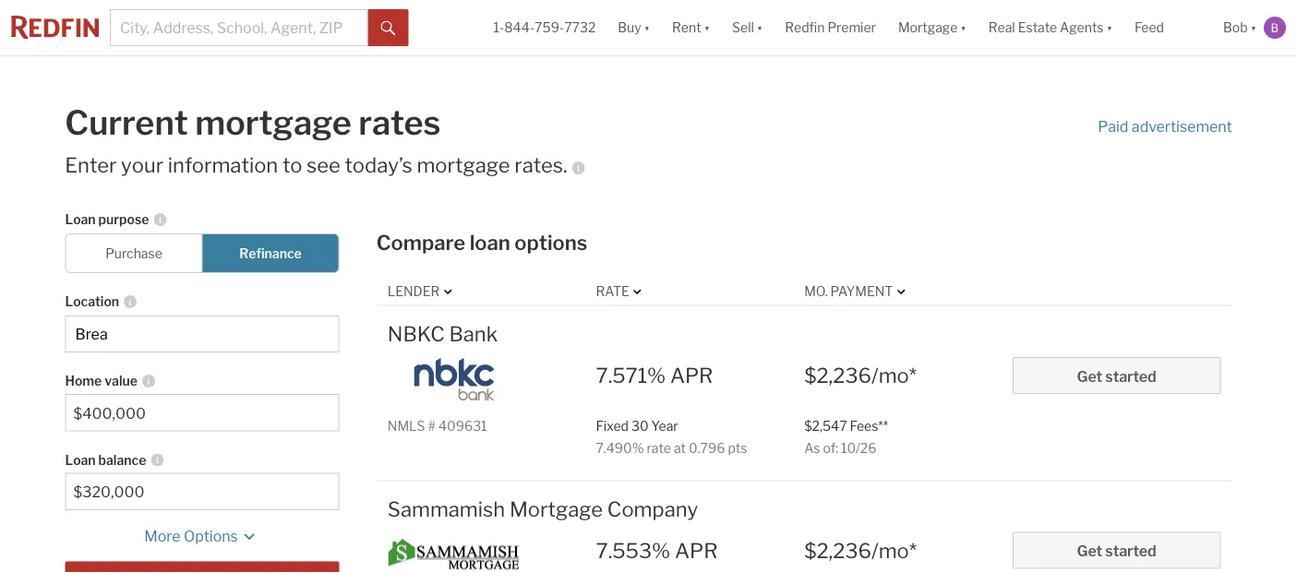 Task type: locate. For each thing, give the bounding box(es) containing it.
sammamish mortgage company
[[388, 497, 698, 522]]

feed
[[1135, 20, 1165, 35]]

1 vertical spatial $2,236 /mo*
[[805, 538, 917, 563]]

1 $2,236 /mo* from the top
[[805, 363, 917, 388]]

agents
[[1060, 20, 1104, 35]]

759-
[[535, 20, 564, 35]]

get started button
[[1013, 357, 1221, 394], [1013, 532, 1221, 569]]

% for 7.553
[[652, 538, 671, 563]]

6 ▾ from the left
[[1251, 20, 1257, 35]]

2 vertical spatial %
[[652, 538, 671, 563]]

5 ▾ from the left
[[1107, 20, 1113, 35]]

current mortgage rates
[[65, 103, 441, 143]]

0 horizontal spatial mortgage
[[195, 103, 352, 143]]

at
[[674, 441, 686, 456]]

value
[[105, 373, 138, 389]]

get started for nbkc bank
[[1077, 367, 1157, 385]]

1 $2,236 from the top
[[805, 363, 872, 388]]

bob ▾
[[1224, 20, 1257, 35]]

▾ right sell
[[757, 20, 763, 35]]

to
[[283, 153, 302, 178]]

real estate agents ▾ link
[[989, 0, 1113, 55]]

▾
[[644, 20, 650, 35], [704, 20, 710, 35], [757, 20, 763, 35], [961, 20, 967, 35], [1107, 20, 1113, 35], [1251, 20, 1257, 35]]

$2,547 fees** as of: 10/26
[[805, 418, 888, 456]]

1 get from the top
[[1077, 367, 1103, 385]]

% left rate
[[632, 441, 644, 456]]

1 vertical spatial started
[[1106, 543, 1157, 561]]

1 vertical spatial get started button
[[1013, 532, 1221, 569]]

0 vertical spatial apr
[[670, 363, 713, 388]]

more
[[144, 528, 181, 546]]

0 vertical spatial loan
[[65, 212, 96, 227]]

enter
[[65, 153, 117, 178]]

▾ right agents
[[1107, 20, 1113, 35]]

payment
[[831, 284, 893, 299]]

7.553 % apr
[[596, 538, 718, 563]]

▾ right rent
[[704, 20, 710, 35]]

1 vertical spatial /mo*
[[872, 538, 917, 563]]

▾ inside sell ▾ dropdown button
[[757, 20, 763, 35]]

7.490
[[596, 441, 632, 456]]

0 vertical spatial get
[[1077, 367, 1103, 385]]

0 vertical spatial %
[[647, 363, 666, 388]]

Refinance radio
[[202, 233, 339, 273]]

mortgage left real
[[899, 20, 958, 35]]

today's
[[345, 153, 413, 178]]

started for sammamish mortgage company
[[1106, 543, 1157, 561]]

State, City, County, ZIP search field
[[65, 316, 339, 353]]

as
[[805, 441, 821, 456]]

2 get started button from the top
[[1013, 532, 1221, 569]]

2 get started from the top
[[1077, 543, 1157, 561]]

▾ for buy ▾
[[644, 20, 650, 35]]

mortgage
[[195, 103, 352, 143], [417, 153, 510, 178]]

0.796
[[689, 441, 725, 456]]

2 get from the top
[[1077, 543, 1103, 561]]

submit search image
[[381, 21, 396, 36]]

1 ▾ from the left
[[644, 20, 650, 35]]

▾ right bob
[[1251, 20, 1257, 35]]

enter your information to see today's mortgage rates.
[[65, 153, 568, 178]]

option group
[[65, 233, 339, 273]]

sell ▾ button
[[721, 0, 774, 55]]

1 vertical spatial get started
[[1077, 543, 1157, 561]]

rate
[[596, 284, 630, 299]]

get started button for sammamish mortgage company
[[1013, 532, 1221, 569]]

paid advertisement button
[[1098, 117, 1233, 137]]

rent ▾ button
[[672, 0, 710, 55]]

sell ▾
[[732, 20, 763, 35]]

rent ▾
[[672, 20, 710, 35]]

loan left "purpose"
[[65, 212, 96, 227]]

loan
[[65, 212, 96, 227], [65, 452, 96, 468]]

redfin
[[785, 20, 825, 35]]

lender
[[388, 284, 440, 299]]

% up the year
[[647, 363, 666, 388]]

0 vertical spatial mortgage
[[195, 103, 352, 143]]

0 vertical spatial $2,236
[[805, 363, 872, 388]]

nbkc
[[388, 321, 445, 346]]

1 started from the top
[[1106, 367, 1157, 385]]

get for sammamish mortgage company
[[1077, 543, 1103, 561]]

see
[[307, 153, 341, 178]]

4 ▾ from the left
[[961, 20, 967, 35]]

1 get started from the top
[[1077, 367, 1157, 385]]

apr
[[670, 363, 713, 388], [675, 538, 718, 563]]

loan left balance
[[65, 452, 96, 468]]

buy ▾ button
[[607, 0, 661, 55]]

lender button
[[388, 283, 456, 301]]

1 vertical spatial loan
[[65, 452, 96, 468]]

rate
[[647, 441, 671, 456]]

mortgage ▾
[[899, 20, 967, 35]]

apr up the year
[[670, 363, 713, 388]]

▾ for mortgage ▾
[[961, 20, 967, 35]]

buy ▾ button
[[618, 0, 650, 55]]

▾ left real
[[961, 20, 967, 35]]

▾ right buy on the top left of page
[[644, 20, 650, 35]]

0 vertical spatial started
[[1106, 367, 1157, 385]]

0 vertical spatial /mo*
[[872, 363, 917, 388]]

sell
[[732, 20, 754, 35]]

▾ for bob ▾
[[1251, 20, 1257, 35]]

buy ▾
[[618, 20, 650, 35]]

▾ inside buy ▾ dropdown button
[[644, 20, 650, 35]]

0 vertical spatial $2,236 /mo*
[[805, 363, 917, 388]]

1 vertical spatial %
[[632, 441, 644, 456]]

more options
[[144, 528, 238, 546]]

started for nbkc bank
[[1106, 367, 1157, 385]]

0 vertical spatial get started button
[[1013, 357, 1221, 394]]

3 ▾ from the left
[[757, 20, 763, 35]]

Loan balance text field
[[73, 483, 331, 501]]

paid advertisement
[[1098, 118, 1233, 136]]

% down company
[[652, 538, 671, 563]]

2 ▾ from the left
[[704, 20, 710, 35]]

get for nbkc bank
[[1077, 367, 1103, 385]]

apr down company
[[675, 538, 718, 563]]

mortgage ▾ button
[[887, 0, 978, 55]]

1-
[[494, 20, 504, 35]]

1 loan from the top
[[65, 212, 96, 227]]

mortgage up to
[[195, 103, 352, 143]]

nbkc bank
[[388, 321, 498, 346]]

rent ▾ button
[[661, 0, 721, 55]]

1 horizontal spatial mortgage
[[899, 20, 958, 35]]

0 horizontal spatial mortgage
[[510, 497, 603, 522]]

$2,236 /mo*
[[805, 363, 917, 388], [805, 538, 917, 563]]

0 vertical spatial mortgage
[[899, 20, 958, 35]]

0 vertical spatial get started
[[1077, 367, 1157, 385]]

Purchase radio
[[65, 233, 203, 273]]

mortgage inside dropdown button
[[899, 20, 958, 35]]

$2,547
[[805, 418, 847, 434]]

▾ inside mortgage ▾ dropdown button
[[961, 20, 967, 35]]

2 $2,236 from the top
[[805, 538, 872, 563]]

1 vertical spatial apr
[[675, 538, 718, 563]]

nmls # 409631
[[388, 418, 487, 434]]

%
[[647, 363, 666, 388], [632, 441, 644, 456], [652, 538, 671, 563]]

options
[[515, 230, 588, 255]]

mortgage down rates
[[417, 153, 510, 178]]

started
[[1106, 367, 1157, 385], [1106, 543, 1157, 561]]

1 vertical spatial $2,236
[[805, 538, 872, 563]]

1 vertical spatial get
[[1077, 543, 1103, 561]]

get started button for nbkc bank
[[1013, 357, 1221, 394]]

% for 7.571
[[647, 363, 666, 388]]

get started
[[1077, 367, 1157, 385], [1077, 543, 1157, 561]]

7.571 % apr
[[596, 363, 713, 388]]

refinance
[[239, 245, 302, 261]]

1 get started button from the top
[[1013, 357, 1221, 394]]

▾ inside rent ▾ dropdown button
[[704, 20, 710, 35]]

rent
[[672, 20, 702, 35]]

redfin premier button
[[774, 0, 887, 55]]

2 started from the top
[[1106, 543, 1157, 561]]

2 loan from the top
[[65, 452, 96, 468]]

current
[[65, 103, 188, 143]]

1 horizontal spatial mortgage
[[417, 153, 510, 178]]

nmls
[[388, 418, 425, 434]]

location
[[65, 294, 119, 310]]

mortgage up 7.553
[[510, 497, 603, 522]]



Task type: describe. For each thing, give the bounding box(es) containing it.
1 vertical spatial mortgage
[[510, 497, 603, 522]]

real estate agents ▾ button
[[978, 0, 1124, 55]]

rate button
[[596, 283, 646, 301]]

rates
[[359, 103, 441, 143]]

#
[[428, 418, 436, 434]]

compare
[[377, 230, 466, 255]]

of:
[[823, 441, 839, 456]]

get started for sammamish mortgage company
[[1077, 543, 1157, 561]]

balance
[[98, 452, 146, 468]]

1-844-759-7732
[[494, 20, 596, 35]]

buy
[[618, 20, 642, 35]]

844-
[[504, 20, 535, 35]]

City, Address, School, Agent, ZIP search field
[[110, 9, 368, 46]]

paid
[[1098, 118, 1129, 136]]

rates.
[[515, 153, 568, 178]]

advertisement
[[1132, 118, 1233, 136]]

year
[[652, 418, 679, 434]]

Home value text field
[[73, 404, 331, 422]]

mo. payment
[[805, 284, 893, 299]]

10/26
[[841, 441, 877, 456]]

mortgage ▾ button
[[899, 0, 967, 55]]

2 /mo* from the top
[[872, 538, 917, 563]]

2 $2,236 /mo* from the top
[[805, 538, 917, 563]]

company
[[608, 497, 698, 522]]

loan balance
[[65, 452, 146, 468]]

feed button
[[1124, 0, 1213, 55]]

bank
[[449, 321, 498, 346]]

% inside fixed 30 year 7.490 % rate at 0.796 pts
[[632, 441, 644, 456]]

redfin premier
[[785, 20, 876, 35]]

bob
[[1224, 20, 1248, 35]]

options
[[184, 528, 238, 546]]

▾ inside real estate agents ▾ link
[[1107, 20, 1113, 35]]

1 vertical spatial mortgage
[[417, 153, 510, 178]]

option group containing purchase
[[65, 233, 339, 273]]

sammamish
[[388, 497, 505, 522]]

30
[[632, 418, 649, 434]]

409631
[[439, 418, 487, 434]]

home
[[65, 373, 102, 389]]

purpose
[[98, 212, 149, 227]]

loan for loan purpose
[[65, 212, 96, 227]]

loan purpose
[[65, 212, 149, 227]]

mo.
[[805, 284, 828, 299]]

apr for 7.571 % apr
[[670, 363, 713, 388]]

fixed 30 year 7.490 % rate at 0.796 pts
[[596, 418, 747, 456]]

mo. payment button
[[805, 283, 910, 301]]

▾ for rent ▾
[[704, 20, 710, 35]]

7.571
[[596, 363, 647, 388]]

purchase
[[105, 245, 162, 261]]

sell ▾ button
[[732, 0, 763, 55]]

user photo image
[[1264, 17, 1286, 39]]

loan for loan balance
[[65, 452, 96, 468]]

pts
[[728, 441, 747, 456]]

fixed
[[596, 418, 629, 434]]

home value
[[65, 373, 138, 389]]

7.553
[[596, 538, 652, 563]]

compare loan options
[[377, 230, 588, 255]]

7732
[[564, 20, 596, 35]]

your
[[121, 153, 164, 178]]

fees**
[[850, 418, 888, 434]]

real estate agents ▾
[[989, 20, 1113, 35]]

information
[[168, 153, 278, 178]]

1 /mo* from the top
[[872, 363, 917, 388]]

loan
[[470, 230, 511, 255]]

estate
[[1018, 20, 1058, 35]]

premier
[[828, 20, 876, 35]]

▾ for sell ▾
[[757, 20, 763, 35]]

1-844-759-7732 link
[[494, 20, 596, 35]]

apr for 7.553 % apr
[[675, 538, 718, 563]]



Task type: vqa. For each thing, say whether or not it's contained in the screenshot.
'down'
no



